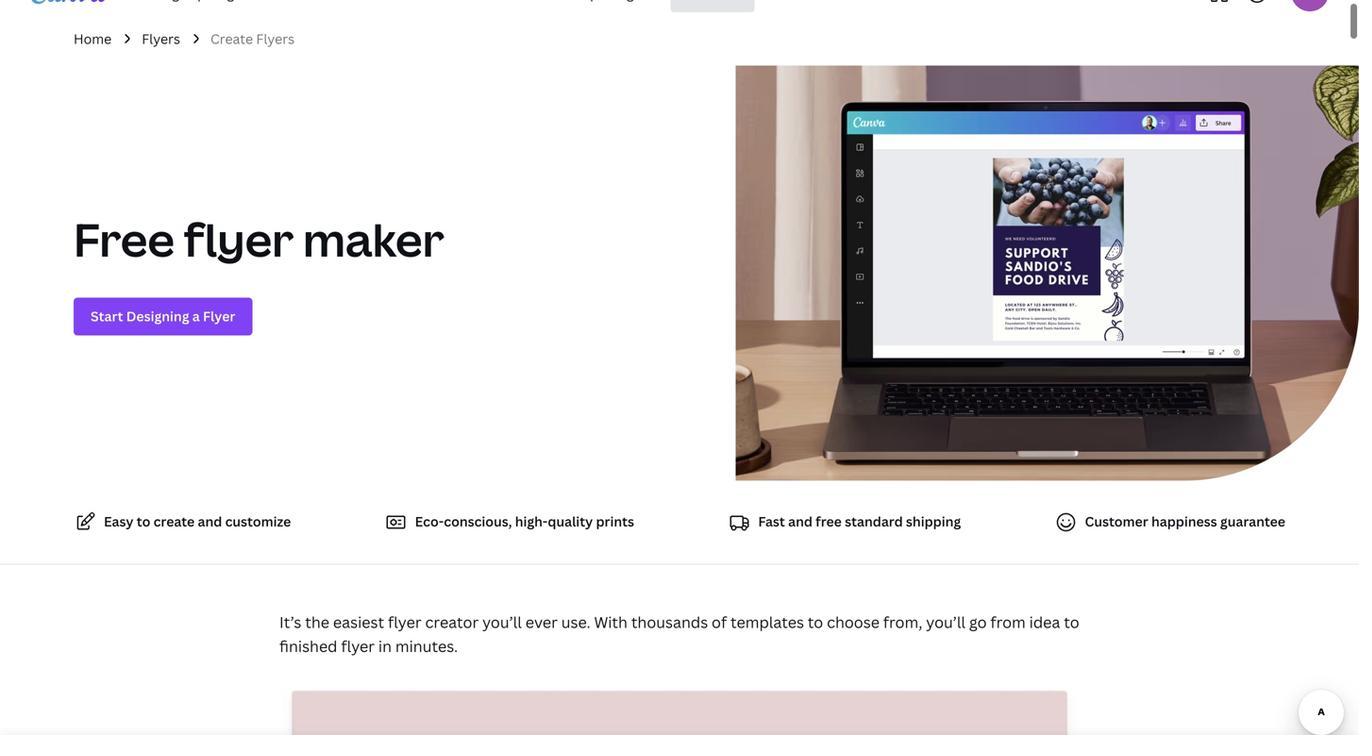 Task type: locate. For each thing, give the bounding box(es) containing it.
1 flyers from the left
[[142, 30, 180, 48]]

customize
[[225, 513, 291, 531]]

creator
[[425, 612, 479, 633]]

and
[[198, 513, 222, 531], [789, 513, 813, 531]]

1 horizontal spatial flyer
[[341, 636, 375, 657]]

2 horizontal spatial to
[[1064, 612, 1080, 633]]

0 vertical spatial flyer
[[184, 208, 294, 270]]

the
[[305, 612, 330, 633]]

standard
[[845, 513, 903, 531]]

high-
[[515, 513, 548, 531]]

2 horizontal spatial flyer
[[388, 612, 422, 633]]

0 horizontal spatial to
[[137, 513, 150, 531]]

you'll left the go
[[927, 612, 966, 633]]

to right "easy"
[[137, 513, 150, 531]]

flyer
[[184, 208, 294, 270], [388, 612, 422, 633], [341, 636, 375, 657]]

you'll left ever
[[483, 612, 522, 633]]

to left "choose"
[[808, 612, 824, 633]]

flyers link
[[142, 28, 180, 49]]

easy to create and customize
[[104, 513, 291, 531]]

flyers right create
[[256, 30, 295, 48]]

finished
[[280, 636, 338, 657]]

and right create
[[198, 513, 222, 531]]

2 vertical spatial flyer
[[341, 636, 375, 657]]

to right idea
[[1064, 612, 1080, 633]]

1 and from the left
[[198, 513, 222, 531]]

flyers right home
[[142, 30, 180, 48]]

of
[[712, 612, 727, 633]]

quality
[[548, 513, 593, 531]]

idea
[[1030, 612, 1061, 633]]

minutes.
[[396, 636, 458, 657]]

flyers
[[142, 30, 180, 48], [256, 30, 295, 48]]

free flyer maker
[[74, 208, 444, 270]]

1 horizontal spatial flyers
[[256, 30, 295, 48]]

to
[[137, 513, 150, 531], [808, 612, 824, 633], [1064, 612, 1080, 633]]

0 horizontal spatial you'll
[[483, 612, 522, 633]]

0 horizontal spatial and
[[198, 513, 222, 531]]

flyers image
[[280, 689, 1080, 736]]

0 horizontal spatial flyers
[[142, 30, 180, 48]]

it's
[[280, 612, 302, 633]]

1 horizontal spatial you'll
[[927, 612, 966, 633]]

from,
[[884, 612, 923, 633]]

you'll
[[483, 612, 522, 633], [927, 612, 966, 633]]

happiness
[[1152, 513, 1218, 531]]

1 horizontal spatial and
[[789, 513, 813, 531]]

create flyers
[[211, 30, 295, 48]]

go
[[970, 612, 987, 633]]

eco-
[[415, 513, 444, 531]]

top level navigation element
[[128, 0, 819, 12]]

and left free
[[789, 513, 813, 531]]

thousands
[[632, 612, 708, 633]]

it's the easiest flyer creator you'll ever use. with thousands of templates to choose from, you'll go from idea to finished flyer in minutes.
[[280, 612, 1080, 657]]

fast and free standard shipping
[[759, 513, 961, 531]]



Task type: vqa. For each thing, say whether or not it's contained in the screenshot.
THOUSANDS
yes



Task type: describe. For each thing, give the bounding box(es) containing it.
eco-conscious, high-quality prints
[[415, 513, 635, 531]]

with
[[594, 612, 628, 633]]

event flyer image
[[993, 158, 1124, 341]]

home
[[74, 30, 112, 48]]

in
[[379, 636, 392, 657]]

create
[[154, 513, 195, 531]]

fast
[[759, 513, 785, 531]]

guarantee
[[1221, 513, 1286, 531]]

choose
[[827, 612, 880, 633]]

customer happiness guarantee
[[1085, 513, 1286, 531]]

ever
[[526, 612, 558, 633]]

easiest
[[333, 612, 384, 633]]

templates
[[731, 612, 804, 633]]

prints
[[596, 513, 635, 531]]

use.
[[562, 612, 591, 633]]

0 horizontal spatial flyer
[[184, 208, 294, 270]]

maker
[[303, 208, 444, 270]]

free
[[74, 208, 175, 270]]

1 vertical spatial flyer
[[388, 612, 422, 633]]

home link
[[74, 28, 112, 49]]

shipping
[[906, 513, 961, 531]]

2 and from the left
[[789, 513, 813, 531]]

easy
[[104, 513, 134, 531]]

free
[[816, 513, 842, 531]]

2 you'll from the left
[[927, 612, 966, 633]]

create
[[211, 30, 253, 48]]

from
[[991, 612, 1026, 633]]

customer
[[1085, 513, 1149, 531]]

conscious,
[[444, 513, 512, 531]]

2 flyers from the left
[[256, 30, 295, 48]]

1 you'll from the left
[[483, 612, 522, 633]]

1 horizontal spatial to
[[808, 612, 824, 633]]



